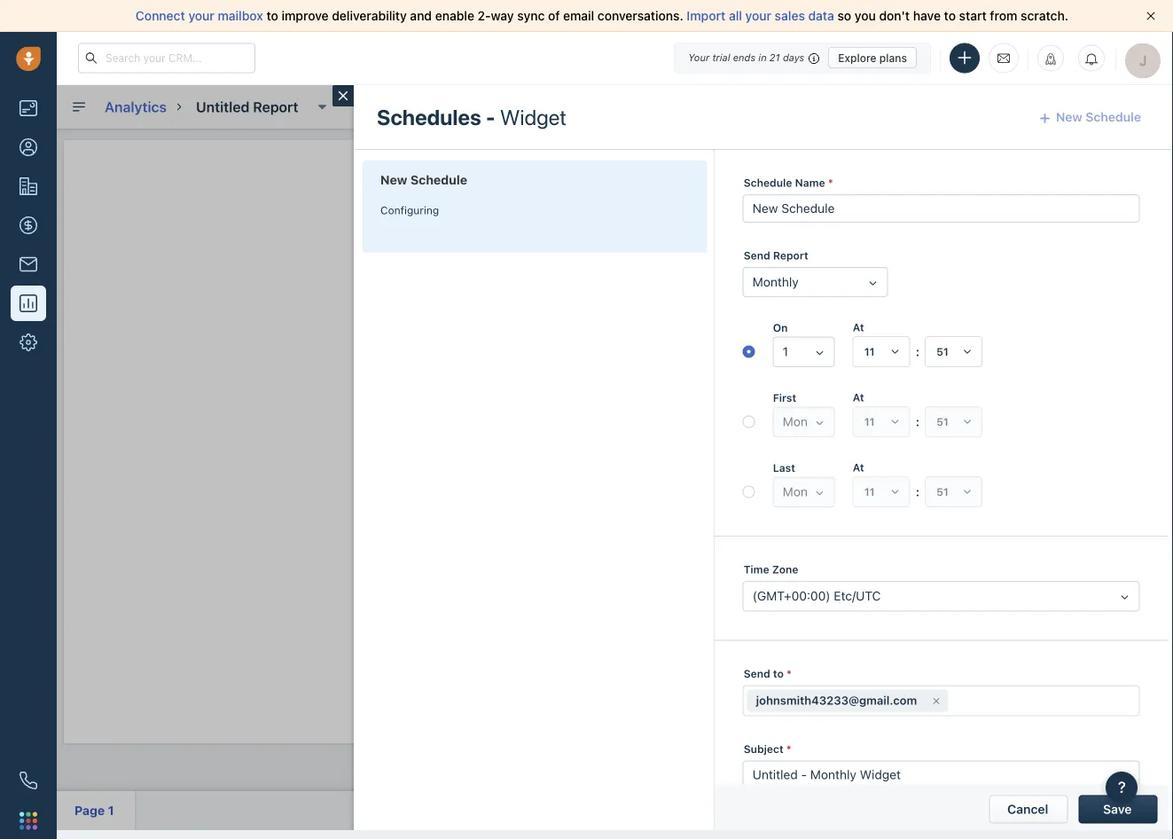 Task type: describe. For each thing, give the bounding box(es) containing it.
phone element
[[11, 763, 46, 799]]

mailbox
[[218, 8, 263, 23]]

21
[[770, 52, 781, 63]]

deliverability
[[332, 8, 407, 23]]

send email image
[[998, 51, 1011, 65]]

explore
[[839, 51, 877, 64]]

you
[[855, 8, 877, 23]]

and
[[410, 8, 432, 23]]

all
[[729, 8, 743, 23]]

your trial ends in 21 days
[[689, 52, 805, 63]]

explore plans link
[[829, 47, 917, 68]]

way
[[491, 8, 514, 23]]

of
[[548, 8, 560, 23]]

phone image
[[20, 772, 37, 790]]

email
[[563, 8, 595, 23]]

conversations.
[[598, 8, 684, 23]]

data
[[809, 8, 835, 23]]

days
[[783, 52, 805, 63]]

import
[[687, 8, 726, 23]]

connect your mailbox to improve deliverability and enable 2-way sync of email conversations. import all your sales data so you don't have to start from scratch.
[[136, 8, 1069, 23]]

connect
[[136, 8, 185, 23]]

scratch.
[[1021, 8, 1069, 23]]



Task type: vqa. For each thing, say whether or not it's contained in the screenshot.
the leftmost To
yes



Task type: locate. For each thing, give the bounding box(es) containing it.
to
[[267, 8, 279, 23], [945, 8, 957, 23]]

1 horizontal spatial your
[[746, 8, 772, 23]]

your left mailbox
[[189, 8, 215, 23]]

your
[[689, 52, 710, 63]]

close image
[[1147, 12, 1156, 20]]

in
[[759, 52, 767, 63]]

2 your from the left
[[746, 8, 772, 23]]

ends
[[734, 52, 756, 63]]

1 horizontal spatial to
[[945, 8, 957, 23]]

start
[[960, 8, 987, 23]]

trial
[[713, 52, 731, 63]]

freshworks switcher image
[[20, 812, 37, 830]]

plans
[[880, 51, 908, 64]]

2-
[[478, 8, 491, 23]]

to right mailbox
[[267, 8, 279, 23]]

sync
[[518, 8, 545, 23]]

connect your mailbox link
[[136, 8, 267, 23]]

improve
[[282, 8, 329, 23]]

0 horizontal spatial to
[[267, 8, 279, 23]]

so
[[838, 8, 852, 23]]

enable
[[435, 8, 475, 23]]

Search your CRM... text field
[[78, 43, 256, 73]]

sales
[[775, 8, 806, 23]]

explore plans
[[839, 51, 908, 64]]

1 to from the left
[[267, 8, 279, 23]]

from
[[991, 8, 1018, 23]]

your
[[189, 8, 215, 23], [746, 8, 772, 23]]

import all your sales data link
[[687, 8, 838, 23]]

your right all
[[746, 8, 772, 23]]

1 your from the left
[[189, 8, 215, 23]]

have
[[914, 8, 941, 23]]

don't
[[880, 8, 910, 23]]

0 horizontal spatial your
[[189, 8, 215, 23]]

what's new image
[[1045, 53, 1058, 65]]

to left start
[[945, 8, 957, 23]]

2 to from the left
[[945, 8, 957, 23]]



